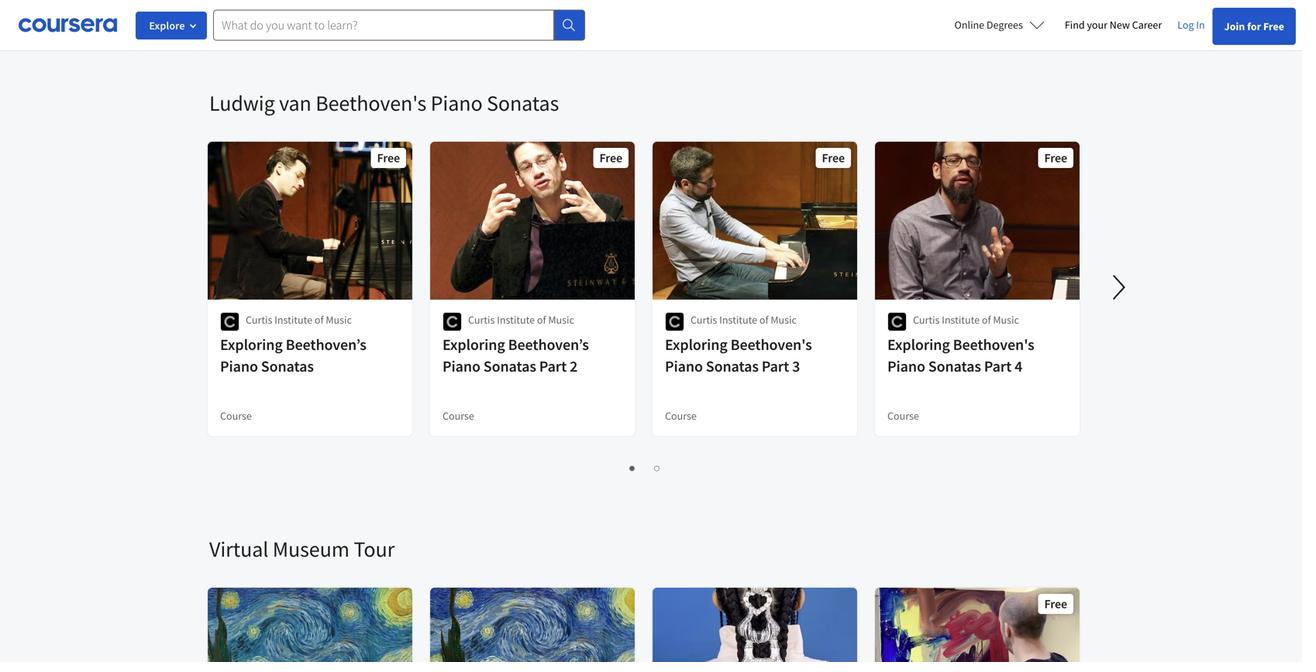 Task type: describe. For each thing, give the bounding box(es) containing it.
beethoven's for exploring beethoven's piano sonatas part 4
[[953, 335, 1034, 355]]

exploring for exploring beethoven's piano sonatas part 3
[[665, 335, 728, 355]]

log in
[[1178, 18, 1205, 32]]

sonatas for exploring beethoven's piano sonatas
[[261, 357, 314, 376]]

curtis institute of music image for exploring beethoven's piano sonatas
[[220, 312, 239, 332]]

in
[[1196, 18, 1205, 32]]

institute for exploring beethoven's piano sonatas part 3
[[719, 313, 757, 327]]

1 list from the top
[[209, 12, 1081, 30]]

exploring beethoven's piano sonatas part 2
[[443, 335, 589, 376]]

of for exploring beethoven's piano sonatas part 4
[[982, 313, 991, 327]]

coursera image
[[19, 13, 117, 37]]

curtis institute of music image for exploring beethoven's piano sonatas part 4
[[887, 312, 907, 332]]

fashion as design course by the museum of modern art, image
[[653, 588, 858, 663]]

of for exploring beethoven's piano sonatas part 3
[[759, 313, 769, 327]]

institute for exploring beethoven's piano sonatas part 4
[[942, 313, 980, 327]]

piano for exploring beethoven's piano sonatas
[[220, 357, 258, 376]]

online
[[955, 18, 984, 32]]

ludwig van beethoven's piano sonatas
[[209, 90, 559, 117]]

0 horizontal spatial beethoven's
[[316, 90, 426, 117]]

career
[[1132, 18, 1162, 32]]

free link
[[874, 587, 1081, 663]]

of for exploring beethoven's piano sonatas
[[315, 313, 324, 327]]

ludwig
[[209, 90, 275, 117]]

part for 4
[[984, 357, 1012, 376]]

4
[[1015, 357, 1023, 376]]

ludwig van beethoven's piano sonatas carousel element
[[202, 43, 1302, 489]]

virtual museum tour
[[209, 536, 395, 563]]

course for exploring beethoven's piano sonatas
[[220, 409, 252, 423]]

sonatas for exploring beethoven's piano sonatas part 4
[[928, 357, 981, 376]]

2 button
[[646, 459, 665, 477]]

join
[[1224, 19, 1245, 33]]

part for 3
[[762, 357, 789, 376]]

virtual
[[209, 536, 268, 563]]

institute for exploring beethoven's piano sonatas
[[275, 313, 312, 327]]

3
[[792, 357, 800, 376]]

explore button
[[136, 12, 207, 40]]

music for exploring beethoven's piano sonatas
[[326, 313, 352, 327]]

list inside ludwig van beethoven's piano sonatas carousel "element"
[[209, 458, 1081, 477]]

modern art & ideas course by the museum of modern art, image
[[430, 588, 636, 663]]

curtis institute of music image for exploring beethoven's piano sonatas part 2
[[443, 312, 462, 332]]

next slide image
[[1101, 269, 1138, 306]]

exploring beethoven's piano sonatas
[[220, 335, 366, 376]]

of for exploring beethoven's piano sonatas part 2
[[537, 313, 546, 327]]

free inside virtual museum tour carousel 'element'
[[1044, 597, 1067, 612]]

music for exploring beethoven's piano sonatas part 3
[[771, 313, 797, 327]]



Task type: vqa. For each thing, say whether or not it's contained in the screenshot.
"Beethoven's" to the middle
yes



Task type: locate. For each thing, give the bounding box(es) containing it.
3 curtis institute of music image from the left
[[887, 312, 907, 332]]

curtis institute of music
[[246, 313, 352, 327], [468, 313, 574, 327], [691, 313, 797, 327], [913, 313, 1019, 327]]

curtis institute of music for exploring beethoven's piano sonatas part 4
[[913, 313, 1019, 327]]

course for exploring beethoven's piano sonatas part 3
[[665, 409, 697, 423]]

1 curtis from the left
[[246, 313, 272, 327]]

4 institute from the left
[[942, 313, 980, 327]]

3 exploring from the left
[[665, 335, 728, 355]]

free for exploring beethoven's piano sonatas part 3
[[822, 150, 845, 166]]

3 institute from the left
[[719, 313, 757, 327]]

beethoven's for exploring beethoven's piano sonatas part 2
[[508, 335, 589, 355]]

piano inside exploring beethoven's piano sonatas part 4
[[887, 357, 925, 376]]

list
[[209, 12, 1081, 30], [209, 458, 1081, 477]]

exploring inside exploring beethoven's piano sonatas part 3
[[665, 335, 728, 355]]

institute up exploring beethoven's piano sonatas part 2
[[497, 313, 535, 327]]

1 music from the left
[[326, 313, 352, 327]]

2 horizontal spatial curtis institute of music image
[[887, 312, 907, 332]]

beethoven's
[[286, 335, 366, 355], [508, 335, 589, 355]]

sonatas
[[487, 90, 559, 117], [261, 357, 314, 376], [483, 357, 536, 376], [706, 357, 759, 376], [928, 357, 981, 376]]

4 of from the left
[[982, 313, 991, 327]]

online degrees button
[[942, 8, 1057, 42]]

new
[[1110, 18, 1130, 32]]

explore
[[149, 19, 185, 33]]

sonatas inside exploring beethoven's piano sonatas part 4
[[928, 357, 981, 376]]

1 button
[[621, 459, 640, 477]]

of up exploring beethoven's piano sonatas part 2
[[537, 313, 546, 327]]

sonatas for exploring beethoven's piano sonatas part 3
[[706, 357, 759, 376]]

1 exploring from the left
[[220, 335, 283, 355]]

beethoven's
[[316, 90, 426, 117], [731, 335, 812, 355], [953, 335, 1034, 355]]

part
[[539, 357, 567, 376], [762, 357, 789, 376], [984, 357, 1012, 376]]

exploring
[[220, 335, 283, 355], [443, 335, 505, 355], [665, 335, 728, 355], [887, 335, 950, 355]]

online degrees
[[955, 18, 1023, 32]]

exploring inside exploring beethoven's piano sonatas part 4
[[887, 335, 950, 355]]

institute
[[275, 313, 312, 327], [497, 313, 535, 327], [719, 313, 757, 327], [942, 313, 980, 327]]

piano inside exploring beethoven's piano sonatas part 3
[[665, 357, 703, 376]]

4 music from the left
[[993, 313, 1019, 327]]

1 of from the left
[[315, 313, 324, 327]]

4 curtis from the left
[[913, 313, 940, 327]]

4 course from the left
[[887, 409, 919, 423]]

log in link
[[1170, 16, 1213, 34]]

curtis institute of music up exploring beethoven's piano sonatas part 2
[[468, 313, 574, 327]]

music up exploring beethoven's piano sonatas part 2
[[548, 313, 574, 327]]

0 horizontal spatial beethoven's
[[286, 335, 366, 355]]

1 vertical spatial list
[[209, 458, 1081, 477]]

1 horizontal spatial 2
[[651, 460, 657, 475]]

1 course from the left
[[220, 409, 252, 423]]

2 horizontal spatial beethoven's
[[953, 335, 1034, 355]]

exploring for exploring beethoven's piano sonatas
[[220, 335, 283, 355]]

1 horizontal spatial beethoven's
[[508, 335, 589, 355]]

curtis institute of music for exploring beethoven's piano sonatas part 2
[[468, 313, 574, 327]]

2 inside button
[[651, 460, 657, 475]]

part inside exploring beethoven's piano sonatas part 2
[[539, 357, 567, 376]]

curtis
[[246, 313, 272, 327], [468, 313, 495, 327], [691, 313, 717, 327], [913, 313, 940, 327]]

part inside exploring beethoven's piano sonatas part 4
[[984, 357, 1012, 376]]

sonatas inside exploring beethoven's piano sonatas part 2
[[483, 357, 536, 376]]

your
[[1087, 18, 1108, 32]]

curtis institute of music image
[[665, 312, 684, 332]]

beethoven's for exploring beethoven's piano sonatas
[[286, 335, 366, 355]]

of
[[315, 313, 324, 327], [537, 313, 546, 327], [759, 313, 769, 327], [982, 313, 991, 327]]

beethoven's right 'van'
[[316, 90, 426, 117]]

piano
[[431, 90, 482, 117], [220, 357, 258, 376], [443, 357, 480, 376], [665, 357, 703, 376], [887, 357, 925, 376]]

beethoven's up 3
[[731, 335, 812, 355]]

music up 3
[[771, 313, 797, 327]]

van
[[279, 90, 311, 117]]

2 beethoven's from the left
[[508, 335, 589, 355]]

0 horizontal spatial curtis institute of music image
[[220, 312, 239, 332]]

curtis right curtis institute of music icon
[[691, 313, 717, 327]]

curtis institute of music up exploring beethoven's piano sonatas part 3
[[691, 313, 797, 327]]

curtis for exploring beethoven's piano sonatas part 4
[[913, 313, 940, 327]]

music for exploring beethoven's piano sonatas part 2
[[548, 313, 574, 327]]

1 part from the left
[[539, 357, 567, 376]]

beethoven's inside exploring beethoven's piano sonatas part 2
[[508, 335, 589, 355]]

curtis institute of music image
[[220, 312, 239, 332], [443, 312, 462, 332], [887, 312, 907, 332]]

curtis institute of music image up exploring beethoven's piano sonatas part 4
[[887, 312, 907, 332]]

2 of from the left
[[537, 313, 546, 327]]

2 exploring from the left
[[443, 335, 505, 355]]

find your new career
[[1065, 18, 1162, 32]]

free
[[1263, 19, 1284, 33], [377, 150, 400, 166], [600, 150, 622, 166], [822, 150, 845, 166], [1044, 150, 1067, 166], [1044, 597, 1067, 612]]

sonatas for exploring beethoven's piano sonatas part 2
[[483, 357, 536, 376]]

course
[[220, 409, 252, 423], [443, 409, 474, 423], [665, 409, 697, 423], [887, 409, 919, 423]]

curtis for exploring beethoven's piano sonatas part 2
[[468, 313, 495, 327]]

find
[[1065, 18, 1085, 32]]

1 vertical spatial 2
[[651, 460, 657, 475]]

1 horizontal spatial beethoven's
[[731, 335, 812, 355]]

of up exploring beethoven's piano sonatas
[[315, 313, 324, 327]]

3 course from the left
[[665, 409, 697, 423]]

1 curtis institute of music image from the left
[[220, 312, 239, 332]]

curtis institute of music image up exploring beethoven's piano sonatas
[[220, 312, 239, 332]]

2 horizontal spatial part
[[984, 357, 1012, 376]]

0 horizontal spatial part
[[539, 357, 567, 376]]

music for exploring beethoven's piano sonatas part 4
[[993, 313, 1019, 327]]

curtis up exploring beethoven's piano sonatas part 2
[[468, 313, 495, 327]]

tour
[[354, 536, 395, 563]]

3 music from the left
[[771, 313, 797, 327]]

beethoven's up 4
[[953, 335, 1034, 355]]

2 inside exploring beethoven's piano sonatas part 2
[[570, 357, 578, 376]]

museum
[[273, 536, 349, 563]]

curtis institute of music image up exploring beethoven's piano sonatas part 2
[[443, 312, 462, 332]]

0 horizontal spatial 2
[[570, 357, 578, 376]]

list containing 1
[[209, 458, 1081, 477]]

modern and contemporary art and design specialization by the museum of modern art, image
[[208, 588, 413, 663]]

of up exploring beethoven's piano sonatas part 4
[[982, 313, 991, 327]]

exploring inside exploring beethoven's piano sonatas part 2
[[443, 335, 505, 355]]

1 institute from the left
[[275, 313, 312, 327]]

2 music from the left
[[548, 313, 574, 327]]

institute up exploring beethoven's piano sonatas part 3
[[719, 313, 757, 327]]

4 curtis institute of music from the left
[[913, 313, 1019, 327]]

free for exploring beethoven's piano sonatas part 2
[[600, 150, 622, 166]]

course for exploring beethoven's piano sonatas part 4
[[887, 409, 919, 423]]

1 horizontal spatial curtis institute of music image
[[443, 312, 462, 332]]

exploring inside exploring beethoven's piano sonatas
[[220, 335, 283, 355]]

for
[[1247, 19, 1261, 33]]

find your new career link
[[1057, 16, 1170, 35]]

curtis up exploring beethoven's piano sonatas part 4
[[913, 313, 940, 327]]

None search field
[[213, 10, 585, 41]]

music
[[326, 313, 352, 327], [548, 313, 574, 327], [771, 313, 797, 327], [993, 313, 1019, 327]]

music up exploring beethoven's piano sonatas
[[326, 313, 352, 327]]

curtis institute of music for exploring beethoven's piano sonatas part 3
[[691, 313, 797, 327]]

3 of from the left
[[759, 313, 769, 327]]

2 institute from the left
[[497, 313, 535, 327]]

What do you want to learn? text field
[[213, 10, 554, 41]]

4 exploring from the left
[[887, 335, 950, 355]]

beethoven's inside exploring beethoven's piano sonatas part 4
[[953, 335, 1034, 355]]

part for 2
[[539, 357, 567, 376]]

1
[[626, 460, 632, 475]]

2 curtis institute of music image from the left
[[443, 312, 462, 332]]

free for exploring beethoven's piano sonatas part 4
[[1044, 150, 1067, 166]]

institute for exploring beethoven's piano sonatas part 2
[[497, 313, 535, 327]]

curtis for exploring beethoven's piano sonatas
[[246, 313, 272, 327]]

1 curtis institute of music from the left
[[246, 313, 352, 327]]

of up exploring beethoven's piano sonatas part 3
[[759, 313, 769, 327]]

2 course from the left
[[443, 409, 474, 423]]

beethoven's inside exploring beethoven's piano sonatas part 3
[[731, 335, 812, 355]]

curtis institute of music for exploring beethoven's piano sonatas
[[246, 313, 352, 327]]

3 curtis from the left
[[691, 313, 717, 327]]

beethoven's for exploring beethoven's piano sonatas part 3
[[731, 335, 812, 355]]

curtis institute of music up exploring beethoven's piano sonatas
[[246, 313, 352, 327]]

exploring for exploring beethoven's piano sonatas part 4
[[887, 335, 950, 355]]

join for free link
[[1213, 8, 1296, 45]]

beethoven's inside exploring beethoven's piano sonatas
[[286, 335, 366, 355]]

free for exploring beethoven's piano sonatas
[[377, 150, 400, 166]]

2 curtis from the left
[[468, 313, 495, 327]]

log
[[1178, 18, 1194, 32]]

course for exploring beethoven's piano sonatas part 2
[[443, 409, 474, 423]]

1 horizontal spatial part
[[762, 357, 789, 376]]

piano for exploring beethoven's piano sonatas part 3
[[665, 357, 703, 376]]

piano inside exploring beethoven's piano sonatas
[[220, 357, 258, 376]]

0 vertical spatial list
[[209, 12, 1081, 30]]

exploring beethoven's piano sonatas part 4
[[887, 335, 1034, 376]]

institute up exploring beethoven's piano sonatas part 4
[[942, 313, 980, 327]]

curtis for exploring beethoven's piano sonatas part 3
[[691, 313, 717, 327]]

3 curtis institute of music from the left
[[691, 313, 797, 327]]

2 list from the top
[[209, 458, 1081, 477]]

music up 4
[[993, 313, 1019, 327]]

2 curtis institute of music from the left
[[468, 313, 574, 327]]

exploring beethoven's piano sonatas part 3
[[665, 335, 812, 376]]

sonatas inside exploring beethoven's piano sonatas
[[261, 357, 314, 376]]

0 vertical spatial 2
[[570, 357, 578, 376]]

2 part from the left
[[762, 357, 789, 376]]

piano for exploring beethoven's piano sonatas part 4
[[887, 357, 925, 376]]

part inside exploring beethoven's piano sonatas part 3
[[762, 357, 789, 376]]

piano inside exploring beethoven's piano sonatas part 2
[[443, 357, 480, 376]]

join for free
[[1224, 19, 1284, 33]]

degrees
[[987, 18, 1023, 32]]

exploring for exploring beethoven's piano sonatas part 2
[[443, 335, 505, 355]]

curtis up exploring beethoven's piano sonatas
[[246, 313, 272, 327]]

sonatas inside exploring beethoven's piano sonatas part 3
[[706, 357, 759, 376]]

1 beethoven's from the left
[[286, 335, 366, 355]]

3 part from the left
[[984, 357, 1012, 376]]

2
[[570, 357, 578, 376], [651, 460, 657, 475]]

curtis institute of music up exploring beethoven's piano sonatas part 4
[[913, 313, 1019, 327]]

institute up exploring beethoven's piano sonatas
[[275, 313, 312, 327]]

virtual museum tour carousel element
[[202, 489, 1302, 663]]

piano for exploring beethoven's piano sonatas part 2
[[443, 357, 480, 376]]



